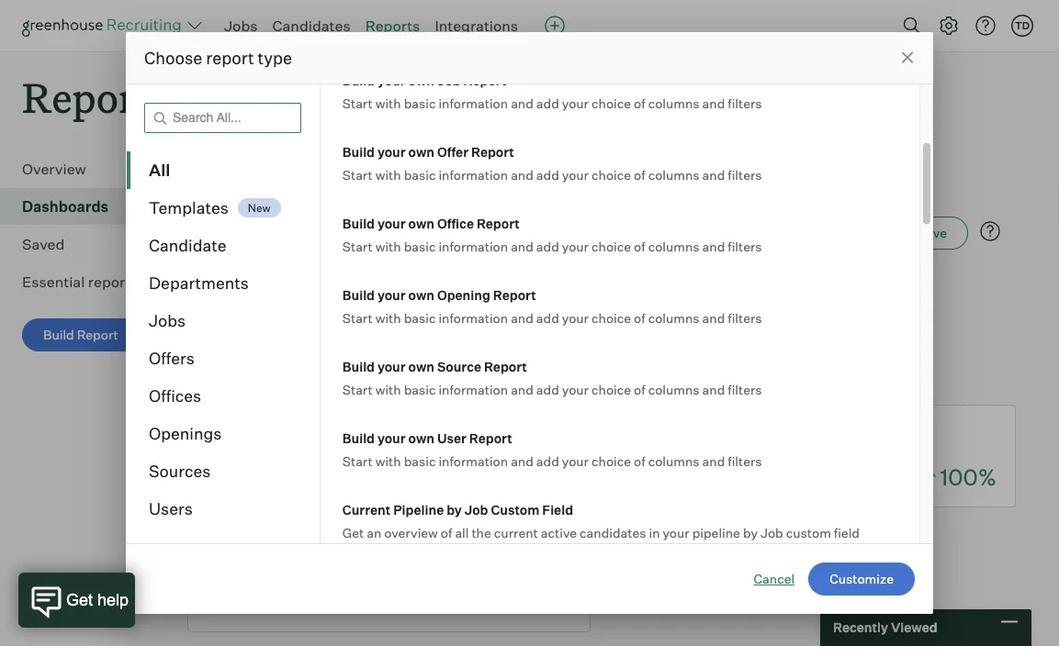 Task type: vqa. For each thing, say whether or not it's contained in the screenshot.
1st columns from the top
yes



Task type: locate. For each thing, give the bounding box(es) containing it.
1 vertical spatial pipeline health
[[198, 220, 339, 247]]

jobs up report
[[224, 17, 258, 35]]

information
[[439, 95, 508, 111], [439, 167, 508, 183], [439, 238, 508, 255], [439, 310, 508, 326], [439, 382, 508, 398], [439, 453, 508, 470]]

4 with from the top
[[376, 310, 401, 326]]

1 information from the top
[[439, 95, 508, 111]]

2 information from the top
[[439, 167, 508, 183]]

columns inside build your own opening report start with basic information and add your choice of columns and filters
[[648, 310, 700, 326]]

0 horizontal spatial jul
[[198, 376, 218, 393]]

filters inside build your own opening report start with basic information and add your choice of columns and filters
[[728, 310, 762, 326]]

start for build your own user report start with basic information and add your choice of columns and filters
[[343, 453, 373, 470]]

choice inside build your own user report start with basic information and add your choice of columns and filters
[[592, 453, 631, 470]]

1 horizontal spatial pipeline
[[393, 502, 444, 518]]

report for build your own source report
[[484, 359, 527, 375]]

choice for build your own office report
[[592, 238, 631, 255]]

3 information from the top
[[439, 238, 508, 255]]

build for build your own opening report start with basic information and add your choice of columns and filters
[[343, 287, 375, 303]]

1 horizontal spatial reports
[[365, 17, 420, 35]]

2 choice from the top
[[592, 167, 631, 183]]

2 up 'current pipeline by job custom field get an overview of all the current active candidates in your pipeline by job custom field'
[[632, 464, 645, 492]]

jul 18 - oct 16, 2023 compared to apr 19 - jul 17, 2023
[[198, 376, 527, 393]]

1 columns from the top
[[648, 95, 700, 111]]

opening
[[437, 287, 491, 303]]

choose report type dialog
[[126, 32, 934, 615]]

0 vertical spatial health
[[782, 163, 825, 181]]

basic inside "build your own office report start with basic information and add your choice of columns and filters"
[[404, 238, 436, 255]]

0 horizontal spatial -
[[237, 376, 243, 393]]

1 horizontal spatial by
[[743, 525, 758, 541]]

report inside build your own opening report start with basic information and add your choice of columns and filters
[[493, 287, 536, 303]]

2 horizontal spatial pipeline
[[724, 163, 779, 181]]

reports down the greenhouse recruiting image
[[22, 70, 171, 124]]

columns
[[648, 95, 700, 111], [648, 167, 700, 183], [648, 238, 700, 255], [648, 310, 700, 326], [648, 382, 700, 398], [648, 453, 700, 470]]

1 horizontal spatial 2023
[[495, 376, 527, 393]]

information inside "build your own office report start with basic information and add your choice of columns and filters"
[[439, 238, 508, 255]]

4 choice from the top
[[592, 310, 631, 326]]

all offices
[[220, 284, 278, 300]]

all
[[149, 160, 170, 181], [220, 284, 235, 300], [331, 284, 347, 300]]

choice inside build your own source report start with basic information and add your choice of columns and filters
[[592, 382, 631, 398]]

4 add from the top
[[537, 310, 559, 326]]

1 horizontal spatial jobs
[[224, 17, 258, 35]]

candidates inside 'current pipeline by job custom field get an overview of all the current active candidates in your pipeline by job custom field'
[[580, 525, 646, 541]]

0 horizontal spatial 2023
[[290, 376, 322, 393]]

information down the opening
[[439, 310, 508, 326]]

custom left field
[[786, 525, 831, 541]]

0 horizontal spatial 100%
[[515, 589, 572, 616]]

start inside build your own user report start with basic information and add your choice of columns and filters
[[343, 453, 373, 470]]

information inside build your own source report start with basic information and add your choice of columns and filters
[[439, 382, 508, 398]]

5 information from the top
[[439, 382, 508, 398]]

with inside "build your own office report start with basic information and add your choice of columns and filters"
[[376, 238, 401, 255]]

own inside build your own source report start with basic information and add your choice of columns and filters
[[408, 359, 435, 375]]

2 down the number
[[207, 589, 219, 616]]

1 2023 from the left
[[290, 376, 322, 393]]

start
[[343, 95, 373, 111], [343, 167, 373, 183], [343, 238, 373, 255], [343, 310, 373, 326], [343, 382, 373, 398], [343, 453, 373, 470]]

4 own from the top
[[408, 287, 435, 303]]

1 horizontal spatial pipeline health
[[724, 163, 825, 181]]

filters inside build your own user report start with basic information and add your choice of columns and filters
[[728, 453, 762, 470]]

add for build your own offer report
[[537, 167, 559, 183]]

start left recruiting
[[343, 167, 373, 183]]

1 horizontal spatial jul
[[455, 376, 474, 393]]

own inside build your own job report start with basic information and add your choice of columns and filters
[[408, 72, 435, 88]]

of inside build your own offer report start with basic information and add your choice of columns and filters
[[634, 167, 646, 183]]

add up the field
[[537, 453, 559, 470]]

add inside build your own opening report start with basic information and add your choice of columns and filters
[[537, 310, 559, 326]]

columns for build your own job report start with basic information and add your choice of columns and filters
[[648, 95, 700, 111]]

2
[[632, 464, 645, 492], [207, 589, 219, 616]]

with inside build your own source report start with basic information and add your choice of columns and filters
[[376, 382, 401, 398]]

1 with from the top
[[376, 95, 401, 111]]

report
[[464, 72, 507, 88], [471, 144, 514, 160], [477, 215, 520, 232], [493, 287, 536, 303], [77, 327, 118, 343], [484, 359, 527, 375], [469, 431, 512, 447]]

report inside build your own job report start with basic information and add your choice of columns and filters
[[464, 72, 507, 88]]

add inside "build your own office report start with basic information and add your choice of columns and filters"
[[537, 238, 559, 255]]

add up build your own user report start with basic information and add your choice of columns and filters on the bottom of page
[[537, 382, 559, 398]]

jobs up offers at the bottom left of page
[[149, 311, 186, 331]]

5 choice from the top
[[592, 382, 631, 398]]

jul down 'source'
[[455, 376, 474, 393]]

information down 'source'
[[439, 382, 508, 398]]

of inside 'current pipeline by job custom field get an overview of all the current active candidates in your pipeline by job custom field'
[[441, 525, 452, 541]]

17,
[[477, 376, 492, 393]]

jobs link
[[224, 17, 258, 35]]

with inside build your own job report start with basic information and add your choice of columns and filters
[[376, 95, 401, 111]]

2023 right 16,
[[290, 376, 322, 393]]

5 columns from the top
[[648, 382, 700, 398]]

information up offer
[[439, 95, 508, 111]]

3 filters from the top
[[728, 238, 762, 255]]

5 basic from the top
[[404, 382, 436, 398]]

choice up build your own source report start with basic information and add your choice of columns and filters
[[592, 310, 631, 326]]

build inside build your own opening report start with basic information and add your choice of columns and filters
[[343, 287, 375, 303]]

your up to
[[378, 359, 406, 375]]

report inside build your own offer report start with basic information and add your choice of columns and filters
[[471, 144, 514, 160]]

choice for build your own user report
[[592, 453, 631, 470]]

tab list
[[198, 154, 1005, 191]]

integrations link
[[435, 17, 518, 35]]

offers
[[149, 349, 195, 369]]

3 own from the top
[[408, 215, 435, 232]]

information down office
[[439, 238, 508, 255]]

filters inside build your own job report start with basic information and add your choice of columns and filters
[[728, 95, 762, 111]]

your up build your own opening report start with basic information and add your choice of columns and filters
[[562, 238, 589, 255]]

filters inside build your own offer report start with basic information and add your choice of columns and filters
[[728, 167, 762, 183]]

report inside "build your own office report start with basic information and add your choice of columns and filters"
[[477, 215, 520, 232]]

1 horizontal spatial custom
[[786, 525, 831, 541]]

job inside job custom fields button
[[220, 328, 242, 344]]

own up recruiting
[[408, 144, 435, 160]]

1 vertical spatial custom
[[786, 525, 831, 541]]

2 horizontal spatial all
[[331, 284, 347, 300]]

td
[[1015, 19, 1030, 32]]

job down integrations link
[[437, 72, 461, 88]]

candidates link
[[292, 421, 396, 449]]

0 vertical spatial pipeline
[[724, 163, 779, 181]]

choice inside build your own job report start with basic information and add your choice of columns and filters
[[592, 95, 631, 111]]

your right the in on the bottom of page
[[663, 525, 690, 541]]

3 basic from the top
[[404, 238, 436, 255]]

0 horizontal spatial custom
[[245, 328, 290, 344]]

choice up build your own user report start with basic information and add your choice of columns and filters on the bottom of page
[[592, 382, 631, 398]]

of inside "build your own office report start with basic information and add your choice of columns and filters"
[[634, 238, 646, 255]]

qualified
[[203, 422, 292, 448]]

openings
[[149, 424, 222, 444]]

custom
[[245, 328, 290, 344], [786, 525, 831, 541]]

of inside build your own job report start with basic information and add your choice of columns and filters
[[634, 95, 646, 111]]

1 vertical spatial pipeline
[[198, 220, 275, 247]]

5 add from the top
[[537, 382, 559, 398]]

2 2023 from the left
[[495, 376, 527, 393]]

tab list containing recruiting efficiency
[[198, 154, 1005, 191]]

choice for build your own offer report
[[592, 167, 631, 183]]

0 horizontal spatial candidates
[[292, 422, 396, 448]]

reports link
[[365, 17, 420, 35]]

1 filters from the top
[[728, 95, 762, 111]]

3 choice from the top
[[592, 238, 631, 255]]

6 columns from the top
[[648, 453, 700, 470]]

goals button
[[889, 154, 937, 191]]

pipeline health inside pipeline health button
[[724, 163, 825, 181]]

columns inside build your own user report start with basic information and add your choice of columns and filters
[[648, 453, 700, 470]]

report for build your own user report
[[469, 431, 512, 447]]

of for build your own user report
[[634, 453, 646, 470]]

start inside build your own offer report start with basic information and add your choice of columns and filters
[[343, 167, 373, 183]]

6 filters from the top
[[728, 453, 762, 470]]

your
[[378, 72, 406, 88], [562, 95, 589, 111], [378, 144, 406, 160], [562, 167, 589, 183], [378, 215, 406, 232], [562, 238, 589, 255], [378, 287, 406, 303], [562, 310, 589, 326], [378, 359, 406, 375], [562, 382, 589, 398], [378, 431, 406, 447], [562, 453, 589, 470], [663, 525, 690, 541]]

filters for build your own job report start with basic information and add your choice of columns and filters
[[728, 95, 762, 111]]

basic
[[404, 95, 436, 111], [404, 167, 436, 183], [404, 238, 436, 255], [404, 310, 436, 326], [404, 382, 436, 398], [404, 453, 436, 470]]

report for build your own office report
[[477, 215, 520, 232]]

-
[[237, 376, 243, 393], [446, 376, 452, 393]]

- right '19'
[[446, 376, 452, 393]]

5 own from the top
[[408, 359, 435, 375]]

with inside build your own opening report start with basic information and add your choice of columns and filters
[[376, 310, 401, 326]]

your up recruiting
[[378, 144, 406, 160]]

report inside button
[[77, 327, 118, 343]]

own left "user"
[[408, 431, 435, 447]]

2 add from the top
[[537, 167, 559, 183]]

of inside build your own source report start with basic information and add your choice of columns and filters
[[634, 382, 646, 398]]

1 horizontal spatial candidates
[[580, 525, 646, 541]]

overview
[[22, 160, 86, 178]]

3 start from the top
[[343, 238, 373, 255]]

1 choice from the top
[[592, 95, 631, 111]]

health
[[782, 163, 825, 181], [279, 220, 339, 247]]

1 horizontal spatial all
[[220, 284, 235, 300]]

choice down sourcing button
[[592, 238, 631, 255]]

start inside build your own opening report start with basic information and add your choice of columns and filters
[[343, 310, 373, 326]]

0 horizontal spatial jobs
[[149, 311, 186, 331]]

choice up 'current pipeline by job custom field get an overview of all the current active candidates in your pipeline by job custom field'
[[592, 453, 631, 470]]

start for build your own offer report start with basic information and add your choice of columns and filters
[[343, 167, 373, 183]]

6 information from the top
[[439, 453, 508, 470]]

add down days at the right
[[537, 310, 559, 326]]

1 basic from the top
[[404, 95, 436, 111]]

columns for build your own source report start with basic information and add your choice of columns and filters
[[648, 382, 700, 398]]

1 horizontal spatial 100%
[[941, 464, 997, 492]]

of for build your own office report
[[634, 238, 646, 255]]

own left office
[[408, 215, 435, 232]]

filters for build your own office report start with basic information and add your choice of columns and filters
[[728, 238, 762, 255]]

jobs
[[359, 547, 399, 572]]

cancel link
[[754, 571, 795, 589]]

choice inside build your own opening report start with basic information and add your choice of columns and filters
[[592, 310, 631, 326]]

2 start from the top
[[343, 167, 373, 183]]

own inside build your own user report start with basic information and add your choice of columns and filters
[[408, 431, 435, 447]]

filters for build your own source report start with basic information and add your choice of columns and filters
[[728, 382, 762, 398]]

candidates down compared
[[292, 422, 396, 448]]

build
[[343, 72, 375, 88], [343, 144, 375, 160], [343, 215, 375, 232], [343, 287, 375, 303], [43, 327, 74, 343], [343, 359, 375, 375], [343, 431, 375, 447]]

your up build your own user report start with basic information and add your choice of columns and filters on the bottom of page
[[562, 382, 589, 398]]

6 add from the top
[[537, 453, 559, 470]]

filters inside build your own source report start with basic information and add your choice of columns and filters
[[728, 382, 762, 398]]

start inside build your own source report start with basic information and add your choice of columns and filters
[[343, 382, 373, 398]]

jul
[[198, 376, 218, 393], [455, 376, 474, 393]]

jul left the 18
[[198, 376, 218, 393]]

0 horizontal spatial pipeline
[[198, 220, 275, 247]]

information down offer
[[439, 167, 508, 183]]

3 add from the top
[[537, 238, 559, 255]]

columns inside build your own source report start with basic information and add your choice of columns and filters
[[648, 382, 700, 398]]

the
[[472, 525, 491, 541]]

candidates left the in on the bottom of page
[[580, 525, 646, 541]]

with inside build your own user report start with basic information and add your choice of columns and filters
[[376, 453, 401, 470]]

0 vertical spatial 2
[[632, 464, 645, 492]]

of inside build your own opening report start with basic information and add your choice of columns and filters
[[634, 310, 646, 326]]

1 horizontal spatial 2
[[632, 464, 645, 492]]

basic inside build your own source report start with basic information and add your choice of columns and filters
[[404, 382, 436, 398]]

td button
[[1012, 15, 1034, 37]]

add for build your own source report
[[537, 382, 559, 398]]

custom inside button
[[245, 328, 290, 344]]

5 start from the top
[[343, 382, 373, 398]]

4 information from the top
[[439, 310, 508, 326]]

overview link
[[22, 158, 162, 180]]

1 add from the top
[[537, 95, 559, 111]]

own inside "build your own office report start with basic information and add your choice of columns and filters"
[[408, 215, 435, 232]]

6 basic from the top
[[404, 453, 436, 470]]

2 own from the top
[[408, 144, 435, 160]]

all up templates
[[149, 160, 170, 181]]

add inside build your own job report start with basic information and add your choice of columns and filters
[[537, 95, 559, 111]]

pipeline health
[[724, 163, 825, 181], [198, 220, 339, 247]]

start down candidates link
[[343, 453, 373, 470]]

choice up "build your own office report start with basic information and add your choice of columns and filters"
[[592, 167, 631, 183]]

by right pipeline
[[743, 525, 758, 541]]

job
[[437, 72, 461, 88], [220, 328, 242, 344], [465, 502, 488, 518], [761, 525, 784, 541]]

add right efficiency
[[537, 167, 559, 183]]

2023
[[290, 376, 322, 393], [495, 376, 527, 393]]

build inside build your own source report start with basic information and add your choice of columns and filters
[[343, 359, 375, 375]]

greenhouse recruiting image
[[22, 15, 187, 37]]

basic inside build your own job report start with basic information and add your choice of columns and filters
[[404, 95, 436, 111]]

2 columns from the top
[[648, 167, 700, 183]]

start left to
[[343, 382, 373, 398]]

start inside build your own job report start with basic information and add your choice of columns and filters
[[343, 95, 373, 111]]

basic inside build your own user report start with basic information and add your choice of columns and filters
[[404, 453, 436, 470]]

build inside build your own job report start with basic information and add your choice of columns and filters
[[343, 72, 375, 88]]

all inside button
[[331, 284, 347, 300]]

information inside build your own job report start with basic information and add your choice of columns and filters
[[439, 95, 508, 111]]

add inside build your own user report start with basic information and add your choice of columns and filters
[[537, 453, 559, 470]]

health inside pipeline health button
[[782, 163, 825, 181]]

candidates
[[292, 422, 396, 448], [580, 525, 646, 541]]

viewed
[[891, 620, 938, 636]]

of inside build your own user report start with basic information and add your choice of columns and filters
[[634, 453, 646, 470]]

1 vertical spatial candidates
[[580, 525, 646, 541]]

recruiting efficiency button
[[380, 154, 530, 191]]

choice inside build your own offer report start with basic information and add your choice of columns and filters
[[592, 167, 631, 183]]

all for all offices
[[220, 284, 235, 300]]

reports right candidates
[[365, 17, 420, 35]]

2 basic from the top
[[404, 167, 436, 183]]

6 choice from the top
[[592, 453, 631, 470]]

filters for build your own user report start with basic information and add your choice of columns and filters
[[728, 453, 762, 470]]

2023 right 17,
[[495, 376, 527, 393]]

add inside build your own offer report start with basic information and add your choice of columns and filters
[[537, 167, 559, 183]]

build for build your own office report start with basic information and add your choice of columns and filters
[[343, 215, 375, 232]]

1 vertical spatial health
[[279, 220, 339, 247]]

build your own user report start with basic information and add your choice of columns and filters
[[343, 431, 762, 470]]

2 vertical spatial pipeline
[[393, 502, 444, 518]]

last
[[481, 284, 507, 300]]

information for job
[[439, 95, 508, 111]]

0 horizontal spatial reports
[[22, 70, 171, 124]]

own
[[408, 72, 435, 88], [408, 144, 435, 160], [408, 215, 435, 232], [408, 287, 435, 303], [408, 359, 435, 375], [408, 431, 435, 447]]

job down all offices button
[[220, 328, 242, 344]]

user
[[437, 431, 467, 447]]

columns inside build your own job report start with basic information and add your choice of columns and filters
[[648, 95, 700, 111]]

information inside build your own offer report start with basic information and add your choice of columns and filters
[[439, 167, 508, 183]]

basic for job
[[404, 95, 436, 111]]

4 filters from the top
[[728, 310, 762, 326]]

6 own from the top
[[408, 431, 435, 447]]

add up build your own offer report start with basic information and add your choice of columns and filters
[[537, 95, 559, 111]]

sourcing button
[[589, 154, 660, 191]]

5 with from the top
[[376, 382, 401, 398]]

recently viewed
[[833, 620, 938, 636]]

cancel
[[754, 572, 795, 588]]

6 start from the top
[[343, 453, 373, 470]]

2 with from the top
[[376, 167, 401, 183]]

2 - from the left
[[446, 376, 452, 393]]

information inside build your own opening report start with basic information and add your choice of columns and filters
[[439, 310, 508, 326]]

19
[[430, 376, 443, 393]]

own down reports link
[[408, 72, 435, 88]]

job inside build your own job report start with basic information and add your choice of columns and filters
[[437, 72, 461, 88]]

own left the opening
[[408, 287, 435, 303]]

add up days at the right
[[537, 238, 559, 255]]

basic inside build your own offer report start with basic information and add your choice of columns and filters
[[404, 167, 436, 183]]

add for build your own user report
[[537, 453, 559, 470]]

columns for build your own office report start with basic information and add your choice of columns and filters
[[648, 238, 700, 255]]

number
[[203, 547, 280, 572]]

100%
[[941, 464, 997, 492], [515, 589, 572, 616]]

1 vertical spatial 2
[[207, 589, 219, 616]]

custom inside 'current pipeline by job custom field get an overview of all the current active candidates in your pipeline by job custom field'
[[786, 525, 831, 541]]

information inside build your own user report start with basic information and add your choice of columns and filters
[[439, 453, 508, 470]]

own inside build your own offer report start with basic information and add your choice of columns and filters
[[408, 144, 435, 160]]

own for source
[[408, 359, 435, 375]]

choice
[[592, 95, 631, 111], [592, 167, 631, 183], [592, 238, 631, 255], [592, 310, 631, 326], [592, 382, 631, 398], [592, 453, 631, 470]]

custom left the fields
[[245, 328, 290, 344]]

1 vertical spatial jobs
[[149, 311, 186, 331]]

16,
[[270, 376, 287, 393]]

own up 'apr'
[[408, 359, 435, 375]]

with for build your own job report start with basic information and add your choice of columns and filters
[[376, 95, 401, 111]]

build for build your own job report start with basic information and add your choice of columns and filters
[[343, 72, 375, 88]]

build inside build your own offer report start with basic information and add your choice of columns and filters
[[343, 144, 375, 160]]

report inside build your own source report start with basic information and add your choice of columns and filters
[[484, 359, 527, 375]]

5 filters from the top
[[728, 382, 762, 398]]

information for user
[[439, 453, 508, 470]]

reports
[[88, 273, 138, 291]]

0 horizontal spatial by
[[447, 502, 462, 518]]

columns inside "build your own office report start with basic information and add your choice of columns and filters"
[[648, 238, 700, 255]]

of for build your own opening report
[[634, 310, 646, 326]]

report for build your own opening report
[[493, 287, 536, 303]]

3 columns from the top
[[648, 238, 700, 255]]

with inside build your own offer report start with basic information and add your choice of columns and filters
[[376, 167, 401, 183]]

start down reports link
[[343, 95, 373, 111]]

build inside "build your own office report start with basic information and add your choice of columns and filters"
[[343, 215, 375, 232]]

0 vertical spatial 100%
[[941, 464, 997, 492]]

4 columns from the top
[[648, 310, 700, 326]]

start inside "build your own office report start with basic information and add your choice of columns and filters"
[[343, 238, 373, 255]]

choice inside "build your own office report start with basic information and add your choice of columns and filters"
[[592, 238, 631, 255]]

4 basic from the top
[[404, 310, 436, 326]]

basic inside build your own opening report start with basic information and add your choice of columns and filters
[[404, 310, 436, 326]]

own for user
[[408, 431, 435, 447]]

and
[[511, 95, 534, 111], [703, 95, 725, 111], [511, 167, 534, 183], [703, 167, 725, 183], [511, 238, 534, 255], [703, 238, 725, 255], [511, 310, 534, 326], [703, 310, 725, 326], [511, 382, 534, 398], [703, 382, 725, 398], [511, 453, 534, 470], [703, 453, 725, 470]]

start up all departments
[[343, 238, 373, 255]]

1 start from the top
[[343, 95, 373, 111]]

saved
[[22, 235, 65, 254]]

all left offices
[[220, 284, 235, 300]]

all left departments
[[331, 284, 347, 300]]

0 vertical spatial pipeline health
[[724, 163, 825, 181]]

1 horizontal spatial health
[[782, 163, 825, 181]]

start down all departments button
[[343, 310, 373, 326]]

6 with from the top
[[376, 453, 401, 470]]

1 horizontal spatial -
[[446, 376, 452, 393]]

0 vertical spatial candidates
[[292, 422, 396, 448]]

build your own job report start with basic information and add your choice of columns and filters
[[343, 72, 762, 111]]

add inside build your own source report start with basic information and add your choice of columns and filters
[[537, 382, 559, 398]]

filters for build your own offer report start with basic information and add your choice of columns and filters
[[728, 167, 762, 183]]

- right the 18
[[237, 376, 243, 393]]

4 start from the top
[[343, 310, 373, 326]]

0 vertical spatial reports
[[365, 17, 420, 35]]

2 filters from the top
[[728, 167, 762, 183]]

build inside button
[[43, 327, 74, 343]]

all inside the choose report type dialog
[[149, 160, 170, 181]]

report inside build your own user report start with basic information and add your choice of columns and filters
[[469, 431, 512, 447]]

own for opening
[[408, 287, 435, 303]]

add
[[537, 95, 559, 111], [537, 167, 559, 183], [537, 238, 559, 255], [537, 310, 559, 326], [537, 382, 559, 398], [537, 453, 559, 470]]

0 horizontal spatial all
[[149, 160, 170, 181]]

all inside button
[[220, 284, 235, 300]]

your down to
[[378, 431, 406, 447]]

of
[[634, 95, 646, 111], [634, 167, 646, 183], [634, 238, 646, 255], [634, 310, 646, 326], [634, 382, 646, 398], [634, 453, 646, 470], [441, 525, 452, 541], [285, 547, 303, 572]]

information down "user"
[[439, 453, 508, 470]]

departments
[[149, 273, 249, 294]]

columns inside build your own offer report start with basic information and add your choice of columns and filters
[[648, 167, 700, 183]]

1 own from the top
[[408, 72, 435, 88]]

0 horizontal spatial health
[[279, 220, 339, 247]]

filters inside "build your own office report start with basic information and add your choice of columns and filters"
[[728, 238, 762, 255]]

filters
[[728, 95, 762, 111], [728, 167, 762, 183], [728, 238, 762, 255], [728, 310, 762, 326], [728, 382, 762, 398], [728, 453, 762, 470]]

pipeline
[[693, 525, 741, 541]]

choice up sourcing on the right top
[[592, 95, 631, 111]]

0 horizontal spatial pipeline health
[[198, 220, 339, 247]]

3 with from the top
[[376, 238, 401, 255]]

0 vertical spatial custom
[[245, 328, 290, 344]]

reports
[[365, 17, 420, 35], [22, 70, 171, 124]]

own inside build your own opening report start with basic information and add your choice of columns and filters
[[408, 287, 435, 303]]

build inside build your own user report start with basic information and add your choice of columns and filters
[[343, 431, 375, 447]]

by up "all"
[[447, 502, 462, 518]]



Task type: describe. For each thing, give the bounding box(es) containing it.
0 vertical spatial by
[[447, 502, 462, 518]]

td button
[[1008, 11, 1037, 40]]

pipeline inside 'current pipeline by job custom field get an overview of all the current active candidates in your pipeline by job custom field'
[[393, 502, 444, 518]]

essential
[[22, 273, 85, 291]]

customize
[[830, 572, 894, 588]]

goals
[[893, 163, 932, 181]]

with for build your own offer report start with basic information and add your choice of columns and filters
[[376, 167, 401, 183]]

0 horizontal spatial 2
[[207, 589, 219, 616]]

build your own opening report start with basic information and add your choice of columns and filters
[[343, 287, 762, 326]]

build report
[[43, 327, 118, 343]]

own for offer
[[408, 144, 435, 160]]

basic for user
[[404, 453, 436, 470]]

number of open jobs
[[203, 547, 399, 572]]

integrations
[[435, 17, 518, 35]]

recruiting
[[385, 163, 456, 181]]

of for build your own offer report
[[634, 167, 646, 183]]

1 vertical spatial by
[[743, 525, 758, 541]]

choice for build your own source report
[[592, 382, 631, 398]]

current pipeline by job custom field get an overview of all the current active candidates in your pipeline by job custom field
[[343, 502, 860, 541]]

save
[[918, 225, 947, 241]]

start for build your own job report start with basic information and add your choice of columns and filters
[[343, 95, 373, 111]]

office
[[437, 215, 474, 232]]

Search All... text field
[[144, 103, 301, 133]]

job up the cancel
[[761, 525, 784, 541]]

all
[[455, 525, 469, 541]]

dashboards
[[22, 198, 109, 216]]

build your own offer report start with basic information and add your choice of columns and filters
[[343, 144, 762, 183]]

essential reports link
[[22, 271, 162, 293]]

your up build your own offer report start with basic information and add your choice of columns and filters
[[562, 95, 589, 111]]

choose
[[144, 47, 202, 68]]

type
[[258, 47, 292, 68]]

with for build your own source report start with basic information and add your choice of columns and filters
[[376, 382, 401, 398]]

job up "the"
[[465, 502, 488, 518]]

of for build your own job report
[[634, 95, 646, 111]]

columns for build your own user report start with basic information and add your choice of columns and filters
[[648, 453, 700, 470]]

compared
[[325, 376, 386, 393]]

add for build your own opening report
[[537, 310, 559, 326]]

build for build your own user report start with basic information and add your choice of columns and filters
[[343, 431, 375, 447]]

essential reports
[[22, 273, 138, 291]]

basic for source
[[404, 382, 436, 398]]

recently
[[833, 620, 889, 636]]

get
[[343, 525, 364, 541]]

your up the field
[[562, 453, 589, 470]]

apr
[[404, 376, 427, 393]]

your down recruiting
[[378, 215, 406, 232]]

current
[[343, 502, 391, 518]]

filters for build your own opening report start with basic information and add your choice of columns and filters
[[728, 310, 762, 326]]

efficiency
[[460, 163, 525, 181]]

build for build your own source report start with basic information and add your choice of columns and filters
[[343, 359, 375, 375]]

sources
[[149, 462, 211, 482]]

report for build your own offer report
[[471, 144, 514, 160]]

users
[[149, 499, 193, 520]]

configure image
[[938, 15, 960, 37]]

in
[[649, 525, 660, 541]]

information for source
[[439, 382, 508, 398]]

all for all
[[149, 160, 170, 181]]

departments
[[350, 284, 428, 300]]

job custom fields button
[[198, 320, 347, 353]]

job custom fields
[[220, 328, 325, 344]]

0 vertical spatial jobs
[[224, 17, 258, 35]]

build your own source report start with basic information and add your choice of columns and filters
[[343, 359, 762, 398]]

candidates link
[[272, 17, 351, 35]]

pipeline inside button
[[724, 163, 779, 181]]

custom
[[491, 502, 540, 518]]

report
[[206, 47, 254, 68]]

templates
[[149, 198, 229, 218]]

basic for opening
[[404, 310, 436, 326]]

add for build your own job report
[[537, 95, 559, 111]]

6
[[207, 463, 221, 490]]

add for build your own office report
[[537, 238, 559, 255]]

days
[[530, 284, 558, 300]]

offices
[[149, 386, 201, 407]]

with for build your own user report start with basic information and add your choice of columns and filters
[[376, 453, 401, 470]]

with for build your own office report start with basic information and add your choice of columns and filters
[[376, 238, 401, 255]]

field
[[542, 502, 573, 518]]

1 vertical spatial reports
[[22, 70, 171, 124]]

with for build your own opening report start with basic information and add your choice of columns and filters
[[376, 310, 401, 326]]

18
[[221, 376, 234, 393]]

new
[[248, 201, 271, 215]]

field
[[834, 525, 860, 541]]

current
[[494, 525, 538, 541]]

search image
[[901, 15, 923, 37]]

last 90 days
[[481, 284, 558, 300]]

candidate
[[149, 236, 227, 256]]

recruiting efficiency
[[385, 163, 525, 181]]

saved link
[[22, 234, 162, 256]]

1 jul from the left
[[198, 376, 218, 393]]

active
[[541, 525, 577, 541]]

basic for office
[[404, 238, 436, 255]]

build for build report
[[43, 327, 74, 343]]

information for office
[[439, 238, 508, 255]]

choose report type
[[144, 47, 292, 68]]

your down the last 90 days button
[[562, 310, 589, 326]]

2 jul from the left
[[455, 376, 474, 393]]

your left sourcing on the right top
[[562, 167, 589, 183]]

open
[[307, 547, 355, 572]]

start for build your own source report start with basic information and add your choice of columns and filters
[[343, 382, 373, 398]]

start for build your own opening report start with basic information and add your choice of columns and filters
[[343, 310, 373, 326]]

all departments
[[331, 284, 428, 300]]

offices
[[238, 284, 278, 300]]

columns for build your own offer report start with basic information and add your choice of columns and filters
[[648, 167, 700, 183]]

1 vertical spatial 100%
[[515, 589, 572, 616]]

own for office
[[408, 215, 435, 232]]

your left the opening
[[378, 287, 406, 303]]

oct
[[245, 376, 267, 393]]

your down reports link
[[378, 72, 406, 88]]

basic for offer
[[404, 167, 436, 183]]

save button
[[897, 217, 969, 250]]

faq image
[[980, 221, 1002, 243]]

all for all departments
[[331, 284, 347, 300]]

all departments button
[[310, 276, 449, 309]]

to
[[389, 376, 401, 393]]

pipeline health button
[[719, 154, 830, 191]]

source
[[437, 359, 481, 375]]

overview
[[384, 525, 438, 541]]

information for offer
[[439, 167, 508, 183]]

own for job
[[408, 72, 435, 88]]

build report button
[[22, 319, 139, 352]]

information for opening
[[439, 310, 508, 326]]

fields
[[293, 328, 325, 344]]

all offices button
[[198, 276, 299, 309]]

build for build your own offer report start with basic information and add your choice of columns and filters
[[343, 144, 375, 160]]

offer
[[437, 144, 469, 160]]

your inside 'current pipeline by job custom field get an overview of all the current active candidates in your pipeline by job custom field'
[[663, 525, 690, 541]]

jobs inside the choose report type dialog
[[149, 311, 186, 331]]

choice for build your own job report
[[592, 95, 631, 111]]

start for build your own office report start with basic information and add your choice of columns and filters
[[343, 238, 373, 255]]

1 - from the left
[[237, 376, 243, 393]]

qualified link
[[203, 421, 292, 449]]

of for build your own source report
[[634, 382, 646, 398]]

choice for build your own opening report
[[592, 310, 631, 326]]

last 90 days button
[[460, 276, 580, 309]]

build your own office report start with basic information and add your choice of columns and filters
[[343, 215, 762, 255]]

columns for build your own opening report start with basic information and add your choice of columns and filters
[[648, 310, 700, 326]]

report for build your own job report
[[464, 72, 507, 88]]

customize button
[[809, 563, 915, 596]]

90
[[510, 284, 527, 300]]



